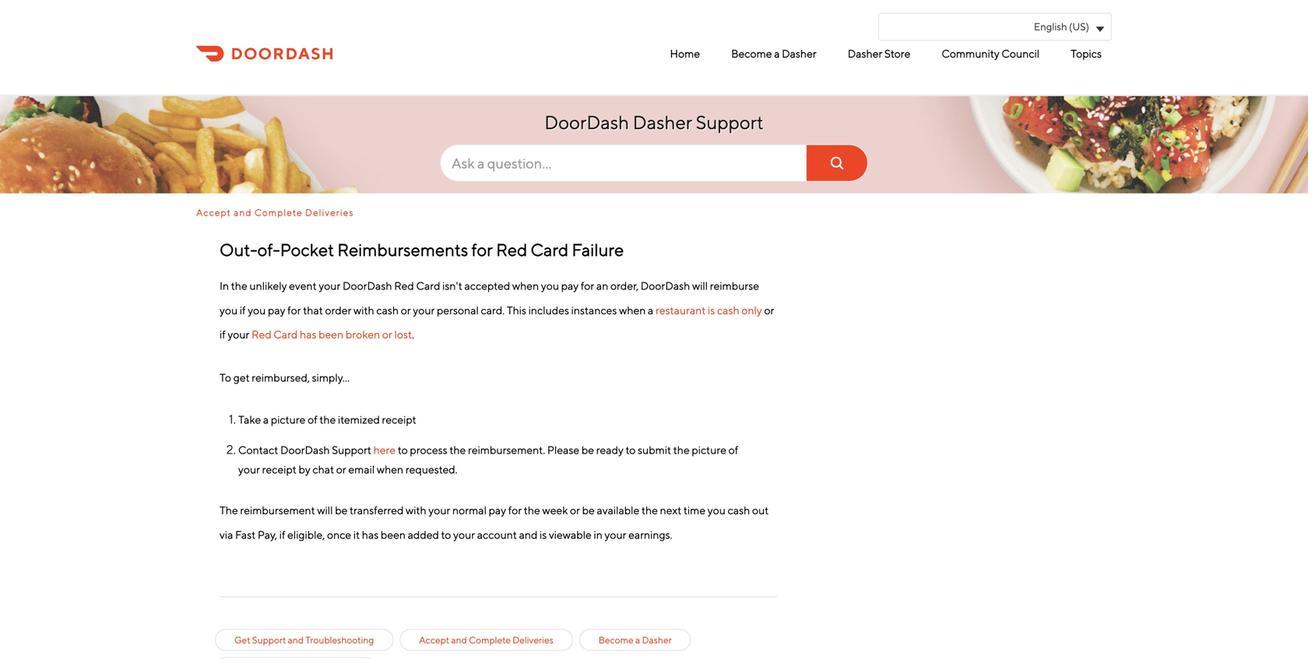 Task type: vqa. For each thing, say whether or not it's contained in the screenshot.
and
yes



Task type: describe. For each thing, give the bounding box(es) containing it.
1 horizontal spatial accept and complete deliveries link
[[419, 633, 553, 647]]

email
[[348, 463, 375, 476]]

in
[[220, 279, 229, 292]]

the inside the in the unlikely event your doordash red card isn't accepted when you pay for an order, doordash will reimburse you if you pay for that order with cash or your personal card. this includes instances when a
[[231, 279, 247, 292]]

2 horizontal spatial when
[[619, 304, 646, 317]]

account
[[477, 529, 517, 542]]

your down normal
[[453, 529, 475, 542]]

to get reimbursed, simply...
[[220, 372, 350, 384]]

1 horizontal spatial deliveries
[[513, 635, 553, 646]]

if inside the in the unlikely event your doordash red card isn't accepted when you pay for an order, doordash will reimburse you if you pay for that order with cash or your personal card. this includes instances when a
[[240, 304, 246, 317]]

Ask a question... text field
[[440, 144, 868, 182]]

Preferred Language, English (US) button
[[878, 13, 1112, 41]]

process
[[410, 444, 447, 457]]

topics link
[[1067, 41, 1106, 67]]

be up once
[[335, 504, 348, 517]]

0 vertical spatial been
[[319, 328, 344, 341]]

dasher store
[[848, 47, 910, 60]]

week
[[542, 504, 568, 517]]

submit
[[638, 444, 671, 457]]

cash inside 'the reimbursement will be transferred with your normal pay for the week or be available the next time you cash out via fast pay, if eligible, once it has been added to your account and is viewable in your earnings.'
[[728, 504, 750, 517]]

topics
[[1071, 47, 1102, 60]]

support for dasher
[[696, 111, 764, 134]]

in
[[594, 529, 603, 542]]

0 horizontal spatial deliveries
[[305, 207, 354, 218]]

restaurant
[[656, 304, 706, 317]]

red inside the in the unlikely event your doordash red card isn't accepted when you pay for an order, doordash will reimburse you if you pay for that order with cash or your personal card. this includes instances when a
[[394, 279, 414, 292]]

order
[[325, 304, 351, 317]]

will inside 'the reimbursement will be transferred with your normal pay for the week or be available the next time you cash out via fast pay, if eligible, once it has been added to your account and is viewable in your earnings.'
[[317, 504, 333, 517]]

or inside to process the reimbursement. please be ready to submit the picture of your receipt by chat or email when requested.
[[336, 463, 346, 476]]

by
[[299, 463, 310, 476]]

card.
[[481, 304, 505, 317]]

home link
[[666, 41, 704, 67]]

normal
[[452, 504, 487, 517]]

community council
[[942, 47, 1040, 60]]

or if your
[[220, 304, 776, 341]]

pay inside 'the reimbursement will be transferred with your normal pay for the week or be available the next time you cash out via fast pay, if eligible, once it has been added to your account and is viewable in your earnings.'
[[489, 504, 506, 517]]

transferred
[[350, 504, 404, 517]]

reimburse
[[710, 279, 759, 292]]

or left lost
[[382, 328, 392, 341]]

0 vertical spatial of
[[308, 414, 317, 426]]

1 horizontal spatial become a dasher link
[[727, 41, 820, 67]]

requested.
[[406, 463, 458, 476]]

your up order
[[319, 279, 341, 292]]

community
[[942, 47, 1000, 60]]

you inside 'the reimbursement will be transferred with your normal pay for the week or be available the next time you cash out via fast pay, if eligible, once it has been added to your account and is viewable in your earnings.'
[[708, 504, 726, 517]]

get
[[234, 635, 250, 646]]

0 horizontal spatial accept
[[196, 207, 231, 218]]

0 vertical spatial pay
[[561, 279, 579, 292]]

0 horizontal spatial accept and complete deliveries link
[[196, 207, 360, 218]]

dasher store link
[[844, 41, 914, 67]]

2 horizontal spatial to
[[626, 444, 636, 457]]

for up accepted
[[471, 240, 493, 260]]

ready
[[596, 444, 624, 457]]

take
[[238, 414, 261, 426]]

pocket
[[280, 240, 334, 260]]

for inside 'the reimbursement will be transferred with your normal pay for the week or be available the next time you cash out via fast pay, if eligible, once it has been added to your account and is viewable in your earnings.'
[[508, 504, 522, 517]]

cash inside the in the unlikely event your doordash red card isn't accepted when you pay for an order, doordash will reimburse you if you pay for that order with cash or your personal card. this includes instances when a
[[376, 304, 399, 317]]

next
[[660, 504, 681, 517]]

been inside 'the reimbursement will be transferred with your normal pay for the week or be available the next time you cash out via fast pay, if eligible, once it has been added to your account and is viewable in your earnings.'
[[381, 529, 406, 542]]

earnings.
[[628, 529, 672, 542]]

0 horizontal spatial card
[[274, 328, 298, 341]]

once
[[327, 529, 351, 542]]

0 vertical spatial has
[[300, 328, 316, 341]]

the right process
[[450, 444, 466, 457]]

personal
[[437, 304, 479, 317]]

1 horizontal spatial accept
[[419, 635, 449, 646]]

event
[[289, 279, 317, 292]]

you up includes
[[541, 279, 559, 292]]

to process the reimbursement. please be ready to submit the picture of your receipt by chat or email when requested.
[[238, 444, 740, 476]]

contact doordash support here
[[238, 444, 396, 457]]

home
[[670, 47, 700, 60]]

reimbursements
[[337, 240, 468, 260]]

here
[[373, 444, 396, 457]]

reimbursed,
[[252, 372, 310, 384]]

the reimbursement will be transferred with your normal pay for the week or be available the next time you cash out via fast pay, if eligible, once it has been added to your account and is viewable in your earnings.
[[220, 504, 771, 542]]

only
[[741, 304, 762, 317]]

english
[[1034, 21, 1067, 33]]

isn't
[[442, 279, 462, 292]]

your inside to process the reimbursement. please be ready to submit the picture of your receipt by chat or email when requested.
[[238, 463, 260, 476]]

eligible,
[[287, 529, 325, 542]]

simply...
[[312, 372, 350, 384]]

.
[[412, 328, 414, 341]]

lost
[[394, 328, 412, 341]]

broken
[[346, 328, 380, 341]]

0 horizontal spatial to
[[398, 444, 408, 457]]

0 horizontal spatial support
[[252, 635, 286, 646]]

order,
[[610, 279, 639, 292]]

2 horizontal spatial red
[[496, 240, 527, 260]]

menu containing home
[[436, 41, 1106, 67]]

in the unlikely event your doordash red card isn't accepted when you pay for an order, doordash will reimburse you if you pay for that order with cash or your personal card. this includes instances when a
[[220, 279, 761, 317]]

an
[[596, 279, 608, 292]]

reimbursement
[[240, 504, 315, 517]]

restaurant is cash only link
[[656, 304, 762, 317]]

to
[[220, 372, 231, 384]]

contact
[[238, 444, 278, 457]]

added
[[408, 529, 439, 542]]

available
[[597, 504, 639, 517]]

please
[[547, 444, 579, 457]]

become a dasher for right become a dasher link
[[731, 47, 817, 60]]

cash left only at the right top of the page
[[717, 304, 739, 317]]

you down "in" at the left top
[[220, 304, 238, 317]]

0 horizontal spatial picture
[[271, 414, 306, 426]]



Task type: locate. For each thing, give the bounding box(es) containing it.
has inside 'the reimbursement will be transferred with your normal pay for the week or be available the next time you cash out via fast pay, if eligible, once it has been added to your account and is viewable in your earnings.'
[[362, 529, 379, 542]]

0 horizontal spatial pay
[[268, 304, 285, 317]]

accepted
[[464, 279, 510, 292]]

receipt left by
[[262, 463, 297, 476]]

receipt up here
[[382, 414, 416, 426]]

when up "this"
[[512, 279, 539, 292]]

0 vertical spatial complete
[[254, 207, 303, 218]]

time
[[684, 504, 706, 517]]

0 vertical spatial is
[[708, 304, 715, 317]]

0 horizontal spatial will
[[317, 504, 333, 517]]

of inside to process the reimbursement. please be ready to submit the picture of your receipt by chat or email when requested.
[[729, 444, 738, 457]]

your up .
[[413, 304, 435, 317]]

2 horizontal spatial if
[[279, 529, 285, 542]]

be left ready
[[582, 444, 594, 457]]

card left failure at left
[[531, 240, 569, 260]]

(us)
[[1069, 21, 1089, 33]]

0 vertical spatial accept and complete deliveries
[[196, 207, 354, 218]]

0 horizontal spatial accept and complete deliveries
[[196, 207, 354, 218]]

0 horizontal spatial become a dasher
[[599, 635, 672, 646]]

or inside or if your
[[764, 304, 774, 317]]

or
[[401, 304, 411, 317], [764, 304, 774, 317], [382, 328, 392, 341], [336, 463, 346, 476], [570, 504, 580, 517]]

1 horizontal spatial is
[[708, 304, 715, 317]]

store
[[884, 47, 910, 60]]

1 horizontal spatial has
[[362, 529, 379, 542]]

1 vertical spatial picture
[[692, 444, 726, 457]]

0 horizontal spatial become a dasher link
[[599, 633, 672, 647]]

0 vertical spatial accept
[[196, 207, 231, 218]]

0 vertical spatial become
[[731, 47, 772, 60]]

0 vertical spatial if
[[240, 304, 246, 317]]

2 vertical spatial pay
[[489, 504, 506, 517]]

cash
[[376, 304, 399, 317], [717, 304, 739, 317], [728, 504, 750, 517]]

become a dasher
[[731, 47, 817, 60], [599, 635, 672, 646]]

1 vertical spatial pay
[[268, 304, 285, 317]]

0 horizontal spatial receipt
[[262, 463, 297, 476]]

picture right submit
[[692, 444, 726, 457]]

1 vertical spatial become
[[599, 635, 634, 646]]

0 vertical spatial accept and complete deliveries link
[[196, 207, 360, 218]]

deliveries
[[305, 207, 354, 218], [513, 635, 553, 646]]

dasher help home image
[[196, 44, 332, 63]]

if up to
[[220, 328, 226, 341]]

1 horizontal spatial receipt
[[382, 414, 416, 426]]

cash left out
[[728, 504, 750, 517]]

1 horizontal spatial become a dasher
[[731, 47, 817, 60]]

the
[[220, 504, 238, 517]]

council
[[1002, 47, 1040, 60]]

1 vertical spatial accept and complete deliveries
[[419, 635, 553, 646]]

fast
[[235, 529, 256, 542]]

1 vertical spatial will
[[317, 504, 333, 517]]

0 horizontal spatial when
[[377, 463, 403, 476]]

pay down the unlikely
[[268, 304, 285, 317]]

1 vertical spatial receipt
[[262, 463, 297, 476]]

if right 'pay,'
[[279, 529, 285, 542]]

a inside menu
[[774, 47, 780, 60]]

menu
[[436, 41, 1106, 67]]

your inside or if your
[[228, 328, 249, 341]]

0 vertical spatial picture
[[271, 414, 306, 426]]

become a dasher link
[[727, 41, 820, 67], [599, 633, 672, 647]]

is inside 'the reimbursement will be transferred with your normal pay for the week or be available the next time you cash out via fast pay, if eligible, once it has been added to your account and is viewable in your earnings.'
[[540, 529, 547, 542]]

1 horizontal spatial with
[[406, 504, 426, 517]]

picture inside to process the reimbursement. please be ready to submit the picture of your receipt by chat or email when requested.
[[692, 444, 726, 457]]

1 vertical spatial red
[[394, 279, 414, 292]]

1 horizontal spatial of
[[729, 444, 738, 457]]

and inside 'the reimbursement will be transferred with your normal pay for the week or be available the next time you cash out via fast pay, if eligible, once it has been added to your account and is viewable in your earnings.'
[[519, 529, 538, 542]]

0 horizontal spatial become
[[599, 635, 634, 646]]

take a picture of the itemized receipt
[[238, 414, 416, 426]]

0 horizontal spatial red
[[252, 328, 271, 341]]

red down reimbursements
[[394, 279, 414, 292]]

red card has been broken or lost .
[[252, 328, 416, 341]]

1 vertical spatial accept
[[419, 635, 449, 646]]

become
[[731, 47, 772, 60], [599, 635, 634, 646]]

1 horizontal spatial complete
[[469, 635, 511, 646]]

of
[[308, 414, 317, 426], [729, 444, 738, 457]]

out-of-pocket reimbursements for red card failure
[[220, 240, 624, 260]]

get
[[233, 372, 250, 384]]

card up to get reimbursed, simply...
[[274, 328, 298, 341]]

the right submit
[[673, 444, 690, 457]]

will inside the in the unlikely event your doordash red card isn't accepted when you pay for an order, doordash will reimburse you if you pay for that order with cash or your personal card. this includes instances when a
[[692, 279, 708, 292]]

1 vertical spatial with
[[406, 504, 426, 517]]

support for doordash
[[332, 444, 371, 457]]

when down here
[[377, 463, 403, 476]]

0 vertical spatial receipt
[[382, 414, 416, 426]]

or right chat
[[336, 463, 346, 476]]

1 horizontal spatial support
[[332, 444, 371, 457]]

be
[[582, 444, 594, 457], [335, 504, 348, 517], [582, 504, 595, 517]]

pay up account
[[489, 504, 506, 517]]

pay
[[561, 279, 579, 292], [268, 304, 285, 317], [489, 504, 506, 517]]

1 vertical spatial complete
[[469, 635, 511, 646]]

1 vertical spatial if
[[220, 328, 226, 341]]

0 vertical spatial become a dasher
[[731, 47, 817, 60]]

been down order
[[319, 328, 344, 341]]

the left the itemized
[[320, 414, 336, 426]]

complete
[[254, 207, 303, 218], [469, 635, 511, 646]]

red card has been broken or lost link
[[252, 328, 412, 341]]

1 vertical spatial of
[[729, 444, 738, 457]]

and
[[234, 207, 252, 218], [519, 529, 538, 542], [288, 635, 304, 646], [451, 635, 467, 646]]

or inside the in the unlikely event your doordash red card isn't accepted when you pay for an order, doordash will reimburse you if you pay for that order with cash or your personal card. this includes instances when a
[[401, 304, 411, 317]]

card left isn't
[[416, 279, 440, 292]]

accept and complete deliveries link
[[196, 207, 360, 218], [419, 633, 553, 647]]

2 horizontal spatial pay
[[561, 279, 579, 292]]

to right here
[[398, 444, 408, 457]]

red up accepted
[[496, 240, 527, 260]]

0 vertical spatial when
[[512, 279, 539, 292]]

will
[[692, 279, 708, 292], [317, 504, 333, 517]]

2 vertical spatial card
[[274, 328, 298, 341]]

1 horizontal spatial will
[[692, 279, 708, 292]]

or up lost
[[401, 304, 411, 317]]

been
[[319, 328, 344, 341], [381, 529, 406, 542]]

pay,
[[258, 529, 277, 542]]

it
[[353, 529, 360, 542]]

1 vertical spatial has
[[362, 529, 379, 542]]

of-
[[257, 240, 280, 260]]

is right restaurant
[[708, 304, 715, 317]]

0 vertical spatial with
[[354, 304, 374, 317]]

troubleshooting
[[305, 635, 374, 646]]

doordash dasher support
[[544, 111, 764, 134]]

be inside to process the reimbursement. please be ready to submit the picture of your receipt by chat or email when requested.
[[582, 444, 594, 457]]

pay up includes
[[561, 279, 579, 292]]

become for the bottommost become a dasher link
[[599, 635, 634, 646]]

1 horizontal spatial when
[[512, 279, 539, 292]]

instances
[[571, 304, 617, 317]]

via
[[220, 529, 233, 542]]

1 vertical spatial when
[[619, 304, 646, 317]]

you down the unlikely
[[248, 304, 266, 317]]

with up added
[[406, 504, 426, 517]]

1 horizontal spatial become
[[731, 47, 772, 60]]

1 vertical spatial card
[[416, 279, 440, 292]]

0 horizontal spatial has
[[300, 328, 316, 341]]

0 vertical spatial red
[[496, 240, 527, 260]]

1 horizontal spatial red
[[394, 279, 414, 292]]

2 vertical spatial red
[[252, 328, 271, 341]]

a
[[774, 47, 780, 60], [648, 304, 654, 317], [263, 414, 269, 426], [635, 635, 640, 646]]

with up the broken at the left
[[354, 304, 374, 317]]

1 vertical spatial become a dasher link
[[599, 633, 672, 647]]

1 vertical spatial is
[[540, 529, 547, 542]]

0 vertical spatial become a dasher link
[[727, 41, 820, 67]]

accept
[[196, 207, 231, 218], [419, 635, 449, 646]]

will up the restaurant is cash only
[[692, 279, 708, 292]]

2 horizontal spatial support
[[696, 111, 764, 134]]

the left the week
[[524, 504, 540, 517]]

or inside 'the reimbursement will be transferred with your normal pay for the week or be available the next time you cash out via fast pay, if eligible, once it has been added to your account and is viewable in your earnings.'
[[570, 504, 580, 517]]

is left viewable
[[540, 529, 547, 542]]

that
[[303, 304, 323, 317]]

with inside 'the reimbursement will be transferred with your normal pay for the week or be available the next time you cash out via fast pay, if eligible, once it has been added to your account and is viewable in your earnings.'
[[406, 504, 426, 517]]

your
[[319, 279, 341, 292], [413, 304, 435, 317], [228, 328, 249, 341], [238, 463, 260, 476], [429, 504, 450, 517], [453, 529, 475, 542], [605, 529, 626, 542]]

become for right become a dasher link
[[731, 47, 772, 60]]

when
[[512, 279, 539, 292], [619, 304, 646, 317], [377, 463, 403, 476]]

to inside 'the reimbursement will be transferred with your normal pay for the week or be available the next time you cash out via fast pay, if eligible, once it has been added to your account and is viewable in your earnings.'
[[441, 529, 451, 542]]

if
[[240, 304, 246, 317], [220, 328, 226, 341], [279, 529, 285, 542]]

to right ready
[[626, 444, 636, 457]]

will up once
[[317, 504, 333, 517]]

unlikely
[[249, 279, 287, 292]]

your up get
[[228, 328, 249, 341]]

1 vertical spatial deliveries
[[513, 635, 553, 646]]

or right the week
[[570, 504, 580, 517]]

a inside the in the unlikely event your doordash red card isn't accepted when you pay for an order, doordash will reimburse you if you pay for that order with cash or your personal card. this includes instances when a
[[648, 304, 654, 317]]

0 vertical spatial support
[[696, 111, 764, 134]]

0 horizontal spatial with
[[354, 304, 374, 317]]

this
[[507, 304, 526, 317]]

the left next
[[642, 504, 658, 517]]

0 horizontal spatial of
[[308, 414, 317, 426]]

2 vertical spatial support
[[252, 635, 286, 646]]

get support and troubleshooting link
[[234, 633, 374, 647]]

receipt inside to process the reimbursement. please be ready to submit the picture of your receipt by chat or email when requested.
[[262, 463, 297, 476]]

1 horizontal spatial pay
[[489, 504, 506, 517]]

or right only at the right top of the page
[[764, 304, 774, 317]]

for left that
[[287, 304, 301, 317]]

1 vertical spatial been
[[381, 529, 406, 542]]

2 vertical spatial if
[[279, 529, 285, 542]]

red up the reimbursed,
[[252, 328, 271, 341]]

for up account
[[508, 504, 522, 517]]

your down contact on the bottom left
[[238, 463, 260, 476]]

support
[[696, 111, 764, 134], [332, 444, 371, 457], [252, 635, 286, 646]]

1 horizontal spatial to
[[441, 529, 451, 542]]

picture right "take"
[[271, 414, 306, 426]]

red
[[496, 240, 527, 260], [394, 279, 414, 292], [252, 328, 271, 341]]

1 horizontal spatial card
[[416, 279, 440, 292]]

0 horizontal spatial if
[[220, 328, 226, 341]]

the
[[231, 279, 247, 292], [320, 414, 336, 426], [450, 444, 466, 457], [673, 444, 690, 457], [524, 504, 540, 517], [642, 504, 658, 517]]

become a dasher for the bottommost become a dasher link
[[599, 635, 672, 646]]

restaurant is cash only
[[656, 304, 762, 317]]

community council link
[[938, 41, 1043, 67]]

receipt
[[382, 414, 416, 426], [262, 463, 297, 476]]

you right time
[[708, 504, 726, 517]]

viewable
[[549, 529, 592, 542]]

if down out-
[[240, 304, 246, 317]]

1 horizontal spatial accept and complete deliveries
[[419, 635, 553, 646]]

your up added
[[429, 504, 450, 517]]

been down transferred
[[381, 529, 406, 542]]

out-
[[220, 240, 257, 260]]

0 vertical spatial card
[[531, 240, 569, 260]]

failure
[[572, 240, 624, 260]]

2 vertical spatial when
[[377, 463, 403, 476]]

0 horizontal spatial been
[[319, 328, 344, 341]]

for left an
[[581, 279, 594, 292]]

1 horizontal spatial if
[[240, 304, 246, 317]]

card inside the in the unlikely event your doordash red card isn't accepted when you pay for an order, doordash will reimburse you if you pay for that order with cash or your personal card. this includes instances when a
[[416, 279, 440, 292]]

here link
[[373, 444, 396, 457]]

if inside or if your
[[220, 328, 226, 341]]

1 vertical spatial accept and complete deliveries link
[[419, 633, 553, 647]]

be up in
[[582, 504, 595, 517]]

0 horizontal spatial is
[[540, 529, 547, 542]]

2 horizontal spatial card
[[531, 240, 569, 260]]

1 horizontal spatial been
[[381, 529, 406, 542]]

dasher
[[782, 47, 817, 60], [848, 47, 882, 60], [633, 111, 692, 134], [642, 635, 672, 646]]

chat
[[313, 463, 334, 476]]

the right "in" at the left top
[[231, 279, 247, 292]]

english (us)
[[1034, 21, 1089, 33]]

get support and troubleshooting
[[234, 635, 374, 646]]

to right added
[[441, 529, 451, 542]]

has down that
[[300, 328, 316, 341]]

0 horizontal spatial complete
[[254, 207, 303, 218]]

includes
[[528, 304, 569, 317]]

when down order,
[[619, 304, 646, 317]]

reimbursement.
[[468, 444, 545, 457]]

is
[[708, 304, 715, 317], [540, 529, 547, 542]]

if inside 'the reimbursement will be transferred with your normal pay for the week or be available the next time you cash out via fast pay, if eligible, once it has been added to your account and is viewable in your earnings.'
[[279, 529, 285, 542]]

cash up lost
[[376, 304, 399, 317]]

with inside the in the unlikely event your doordash red card isn't accepted when you pay for an order, doordash will reimburse you if you pay for that order with cash or your personal card. this includes instances when a
[[354, 304, 374, 317]]

dasher inside dasher store link
[[848, 47, 882, 60]]

0 vertical spatial will
[[692, 279, 708, 292]]

when inside to process the reimbursement. please be ready to submit the picture of your receipt by chat or email when requested.
[[377, 463, 403, 476]]

has right it at the left
[[362, 529, 379, 542]]

out
[[752, 504, 769, 517]]

0 vertical spatial deliveries
[[305, 207, 354, 218]]

you
[[541, 279, 559, 292], [220, 304, 238, 317], [248, 304, 266, 317], [708, 504, 726, 517]]

your right in
[[605, 529, 626, 542]]

doordash
[[544, 111, 629, 134], [343, 279, 392, 292], [641, 279, 690, 292], [280, 444, 330, 457]]

1 horizontal spatial picture
[[692, 444, 726, 457]]

itemized
[[338, 414, 380, 426]]



